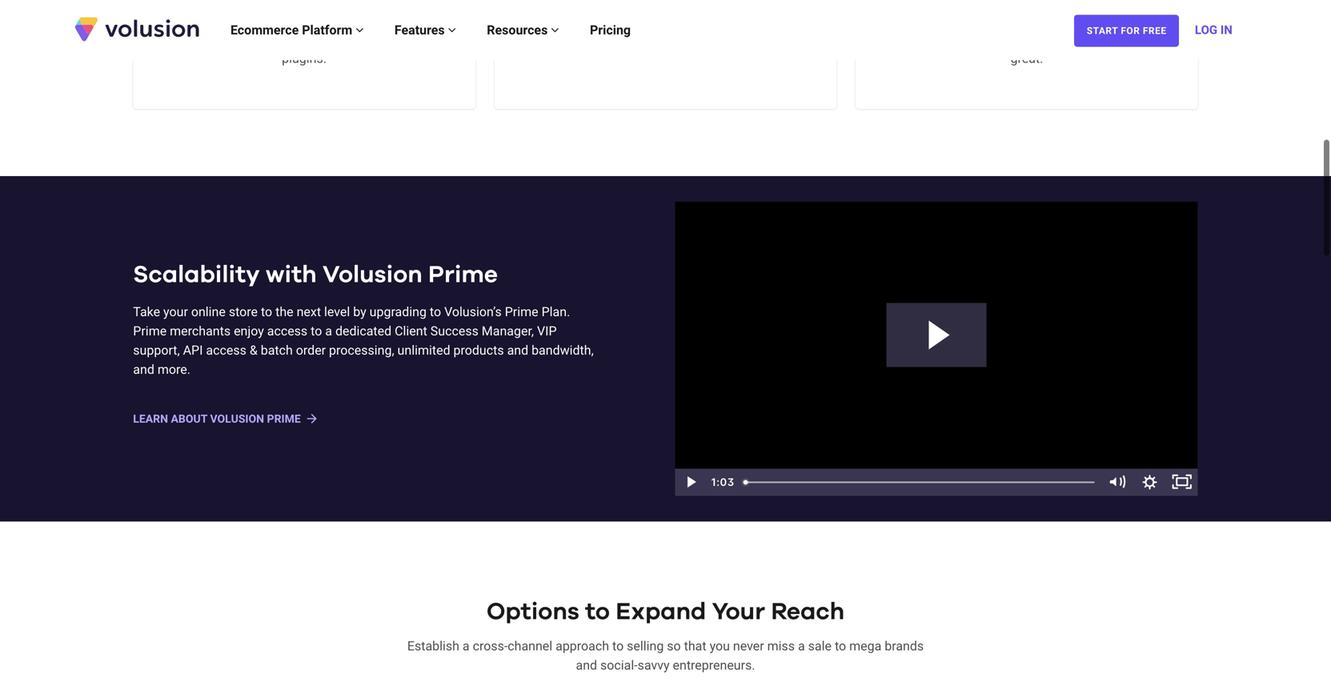 Task type: describe. For each thing, give the bounding box(es) containing it.
volusion logo image
[[73, 16, 201, 43]]

volusion boasts some of the fastest sites in the industry thanks to our reduced dependence on plugins.
[[169, 13, 440, 66]]

our expansive seo features will get you in google's good graces so you can rank in search results.
[[521, 22, 811, 57]]

can inside our expansive seo features will get you in google's good graces so you can rank in search results.
[[649, 41, 670, 57]]

on inside volusion boasts some of the fastest sites in the industry thanks to our reduced dependence on plugins.
[[422, 32, 436, 47]]

1 horizontal spatial and
[[507, 343, 529, 358]]

log
[[1196, 23, 1218, 37]]

expand
[[616, 600, 707, 624]]

scalability
[[133, 263, 260, 287]]

1 horizontal spatial in
[[701, 41, 711, 57]]

level
[[324, 304, 350, 320]]

2 horizontal spatial the
[[422, 13, 440, 28]]

1 horizontal spatial access
[[267, 324, 308, 339]]

start for free
[[1087, 25, 1167, 36]]

graces
[[567, 41, 605, 57]]

viewed
[[997, 32, 1037, 47]]

so inside the all of our themes are built to be fully responsive so that your site can be viewed on any device—and look great.
[[1157, 13, 1171, 28]]

1 horizontal spatial be
[[1048, 13, 1062, 28]]

resources
[[487, 22, 551, 38]]

you inside the establish a cross-channel approach to selling so that you never miss a sale to mega brands and social-savvy entrepreneurs.
[[710, 639, 730, 654]]

good
[[535, 41, 564, 57]]

themes
[[939, 13, 981, 28]]

site
[[932, 32, 953, 47]]

with
[[266, 263, 317, 287]]

plugins.
[[282, 51, 327, 66]]

our inside the all of our themes are built to be fully responsive so that your site can be viewed on any device—and look great.
[[917, 13, 935, 28]]

on inside the all of our themes are built to be fully responsive so that your site can be viewed on any device—and look great.
[[1040, 32, 1054, 47]]

video element
[[676, 202, 1199, 496]]

volusion inside volusion boasts some of the fastest sites in the industry thanks to our reduced dependence on plugins.
[[169, 13, 218, 28]]

of inside volusion boasts some of the fastest sites in the industry thanks to our reduced dependence on plugins.
[[299, 13, 311, 28]]

selling
[[627, 639, 664, 654]]

device—and
[[1081, 32, 1149, 47]]

prime
[[267, 413, 301, 426]]

support,
[[133, 343, 180, 358]]

more.
[[158, 362, 191, 377]]

our inside volusion boasts some of the fastest sites in the industry thanks to our reduced dependence on plugins.
[[278, 32, 296, 47]]

sale
[[809, 639, 832, 654]]

arrow_forward
[[305, 412, 319, 426]]

any
[[1058, 32, 1078, 47]]

processing,
[[329, 343, 395, 358]]

never
[[734, 639, 765, 654]]

0 horizontal spatial prime
[[133, 324, 167, 339]]

platform
[[302, 22, 353, 38]]

establish
[[408, 639, 460, 654]]

cross-
[[473, 639, 508, 654]]

all of our themes are built to be fully responsive so that your site can be viewed on any device—and look great.
[[879, 13, 1176, 66]]

get
[[704, 22, 722, 37]]

brands
[[885, 639, 924, 654]]

your inside the all of our themes are built to be fully responsive so that your site can be viewed on any device—and look great.
[[904, 32, 929, 47]]

1 vertical spatial and
[[133, 362, 154, 377]]

by
[[353, 304, 367, 320]]

in
[[1221, 23, 1233, 37]]

volusion
[[210, 413, 264, 426]]

log in
[[1196, 23, 1233, 37]]

dedicated
[[336, 324, 392, 339]]

manager,
[[482, 324, 534, 339]]

success
[[431, 324, 479, 339]]

angle down image for resources
[[551, 24, 560, 36]]

expansive
[[545, 22, 602, 37]]

entrepreneurs.
[[673, 658, 756, 673]]

our
[[521, 22, 542, 37]]

1 vertical spatial be
[[980, 32, 994, 47]]

search
[[714, 41, 752, 57]]

bandwidth,
[[532, 343, 594, 358]]

order
[[296, 343, 326, 358]]

pricing link
[[575, 6, 647, 54]]

that inside the all of our themes are built to be fully responsive so that your site can be viewed on any device—and look great.
[[879, 32, 901, 47]]

are
[[984, 13, 1002, 28]]

resources link
[[472, 6, 575, 54]]

1 vertical spatial volusion
[[323, 263, 423, 287]]

client
[[395, 324, 428, 339]]

start for free link
[[1075, 15, 1180, 47]]

store
[[229, 304, 258, 320]]

online
[[191, 304, 226, 320]]

to inside the all of our themes are built to be fully responsive so that your site can be viewed on any device—and look great.
[[1033, 13, 1045, 28]]

batch
[[261, 343, 293, 358]]

look
[[1152, 32, 1176, 47]]

to right sale
[[835, 639, 847, 654]]

ecommerce platform link
[[215, 6, 379, 54]]

can inside the all of our themes are built to be fully responsive so that your site can be viewed on any device—and look great.
[[956, 32, 977, 47]]

options to expand your reach
[[487, 600, 845, 624]]

your inside take your online store to the next level by upgrading to volusion's prime plan. prime merchants enjoy access to a dedicated client success manager, vip support, api access & batch order processing, unlimited products and bandwidth, and more.
[[163, 304, 188, 320]]

to up success
[[430, 304, 441, 320]]

fastest
[[335, 13, 375, 28]]

log in link
[[1196, 6, 1233, 54]]

upgrading
[[370, 304, 427, 320]]

your
[[712, 600, 766, 624]]

free
[[1144, 25, 1167, 36]]

about
[[171, 413, 207, 426]]

a inside take your online store to the next level by upgrading to volusion's prime plan. prime merchants enjoy access to a dedicated client success manager, vip support, api access & batch order processing, unlimited products and bandwidth, and more.
[[325, 324, 332, 339]]

learn
[[133, 413, 168, 426]]



Task type: vqa. For each thing, say whether or not it's contained in the screenshot.
Ecommerce
yes



Task type: locate. For each thing, give the bounding box(es) containing it.
0 vertical spatial and
[[507, 343, 529, 358]]

our down some
[[278, 32, 296, 47]]

options
[[487, 600, 580, 624]]

be
[[1048, 13, 1062, 28], [980, 32, 994, 47]]

&
[[250, 343, 258, 358]]

volusion's
[[445, 304, 502, 320]]

angle down image up good
[[551, 24, 560, 36]]

you
[[725, 22, 746, 37], [625, 41, 646, 57], [710, 639, 730, 654]]

in inside volusion boasts some of the fastest sites in the industry thanks to our reduced dependence on plugins.
[[408, 13, 419, 28]]

the left next
[[276, 304, 294, 320]]

can
[[956, 32, 977, 47], [649, 41, 670, 57]]

0 horizontal spatial of
[[299, 13, 311, 28]]

your right the "take"
[[163, 304, 188, 320]]

1 horizontal spatial our
[[917, 13, 935, 28]]

1 of from the left
[[299, 13, 311, 28]]

features
[[632, 22, 679, 37]]

0 horizontal spatial angle down image
[[448, 24, 456, 36]]

of right all
[[902, 13, 914, 28]]

results.
[[755, 41, 797, 57]]

1 on from the left
[[422, 32, 436, 47]]

1 horizontal spatial angle down image
[[551, 24, 560, 36]]

0 horizontal spatial the
[[276, 304, 294, 320]]

0 vertical spatial so
[[1157, 13, 1171, 28]]

you down seo at the left top of the page
[[625, 41, 646, 57]]

the right sites at the top of page
[[422, 13, 440, 28]]

1 horizontal spatial so
[[667, 639, 681, 654]]

0 horizontal spatial our
[[278, 32, 296, 47]]

so inside our expansive seo features will get you in google's good graces so you can rank in search results.
[[608, 41, 622, 57]]

you up entrepreneurs.
[[710, 639, 730, 654]]

unlimited
[[398, 343, 451, 358]]

1 angle down image from the left
[[448, 24, 456, 36]]

of right some
[[299, 13, 311, 28]]

can down features
[[649, 41, 670, 57]]

1 horizontal spatial a
[[463, 639, 470, 654]]

reach
[[772, 600, 845, 624]]

0 vertical spatial volusion
[[169, 13, 218, 28]]

1 horizontal spatial of
[[902, 13, 914, 28]]

on left any
[[1040, 32, 1054, 47]]

to inside volusion boasts some of the fastest sites in the industry thanks to our reduced dependence on plugins.
[[263, 32, 275, 47]]

0 horizontal spatial so
[[608, 41, 622, 57]]

access up batch
[[267, 324, 308, 339]]

0 horizontal spatial access
[[206, 343, 247, 358]]

features
[[395, 22, 448, 38]]

to right store
[[261, 304, 272, 320]]

of
[[299, 13, 311, 28], [902, 13, 914, 28]]

fully
[[1065, 13, 1089, 28]]

that up entrepreneurs.
[[685, 639, 707, 654]]

so up look
[[1157, 13, 1171, 28]]

volusion up 'by'
[[323, 263, 423, 287]]

0 vertical spatial that
[[879, 32, 901, 47]]

to right built on the top of the page
[[1033, 13, 1045, 28]]

0 vertical spatial our
[[917, 13, 935, 28]]

google's
[[762, 22, 811, 37]]

be left the fully
[[1048, 13, 1062, 28]]

and
[[507, 343, 529, 358], [133, 362, 154, 377], [576, 658, 598, 673]]

your left site
[[904, 32, 929, 47]]

boasts
[[222, 13, 260, 28]]

all
[[884, 13, 899, 28]]

features link
[[379, 6, 472, 54]]

0 horizontal spatial that
[[685, 639, 707, 654]]

savvy
[[638, 658, 670, 673]]

prime up volusion's
[[428, 263, 498, 287]]

0 horizontal spatial and
[[133, 362, 154, 377]]

to down some
[[263, 32, 275, 47]]

in up search at top right
[[749, 22, 759, 37]]

in right rank
[[701, 41, 711, 57]]

mega
[[850, 639, 882, 654]]

to up social-
[[613, 639, 624, 654]]

rank
[[673, 41, 697, 57]]

0 vertical spatial be
[[1048, 13, 1062, 28]]

angle down image for features
[[448, 24, 456, 36]]

angle down image inside resources link
[[551, 24, 560, 36]]

so inside the establish a cross-channel approach to selling so that you never miss a sale to mega brands and social-savvy entrepreneurs.
[[667, 639, 681, 654]]

the up reduced
[[314, 13, 332, 28]]

2 horizontal spatial a
[[799, 639, 806, 654]]

great.
[[1011, 51, 1044, 66]]

access left the & at the bottom left of the page
[[206, 343, 247, 358]]

1 horizontal spatial on
[[1040, 32, 1054, 47]]

establish a cross-channel approach to selling so that you never miss a sale to mega brands and social-savvy entrepreneurs.
[[408, 639, 924, 673]]

will
[[682, 22, 701, 37]]

pricing
[[590, 22, 631, 38]]

some
[[264, 13, 296, 28]]

learn about volusion prime arrow_forward
[[133, 412, 319, 426]]

0 horizontal spatial be
[[980, 32, 994, 47]]

a left sale
[[799, 639, 806, 654]]

responsive
[[1092, 13, 1154, 28]]

our up site
[[917, 13, 935, 28]]

0 horizontal spatial a
[[325, 324, 332, 339]]

2 horizontal spatial in
[[749, 22, 759, 37]]

2 horizontal spatial so
[[1157, 13, 1171, 28]]

prime
[[428, 263, 498, 287], [505, 304, 539, 320], [133, 324, 167, 339]]

api
[[183, 343, 203, 358]]

on right dependence at left
[[422, 32, 436, 47]]

social-
[[601, 658, 638, 673]]

1 horizontal spatial the
[[314, 13, 332, 28]]

2 horizontal spatial and
[[576, 658, 598, 673]]

miss
[[768, 639, 795, 654]]

prime down the "take"
[[133, 324, 167, 339]]

so down seo at the left top of the page
[[608, 41, 622, 57]]

angle down image inside features link
[[448, 24, 456, 36]]

1 vertical spatial your
[[163, 304, 188, 320]]

take
[[133, 304, 160, 320]]

angle down image
[[448, 24, 456, 36], [551, 24, 560, 36]]

0 horizontal spatial volusion
[[169, 13, 218, 28]]

2 vertical spatial and
[[576, 658, 598, 673]]

1 horizontal spatial that
[[879, 32, 901, 47]]

seo
[[605, 22, 629, 37]]

0 horizontal spatial can
[[649, 41, 670, 57]]

the inside take your online store to the next level by upgrading to volusion's prime plan. prime merchants enjoy access to a dedicated client success manager, vip support, api access & batch order processing, unlimited products and bandwidth, and more.
[[276, 304, 294, 320]]

sites
[[378, 13, 405, 28]]

scalability with volusion prime
[[133, 263, 498, 287]]

that inside the establish a cross-channel approach to selling so that you never miss a sale to mega brands and social-savvy entrepreneurs.
[[685, 639, 707, 654]]

2 vertical spatial so
[[667, 639, 681, 654]]

0 horizontal spatial on
[[422, 32, 436, 47]]

built
[[1006, 13, 1030, 28]]

channel
[[508, 639, 553, 654]]

ecommerce
[[231, 22, 299, 38]]

next
[[297, 304, 321, 320]]

products
[[454, 343, 504, 358]]

1 vertical spatial prime
[[505, 304, 539, 320]]

1 vertical spatial that
[[685, 639, 707, 654]]

and down manager,
[[507, 343, 529, 358]]

2 vertical spatial prime
[[133, 324, 167, 339]]

angle down image
[[356, 24, 364, 36]]

plan.
[[542, 304, 570, 320]]

you up search at top right
[[725, 22, 746, 37]]

so up savvy
[[667, 639, 681, 654]]

0 horizontal spatial your
[[163, 304, 188, 320]]

your
[[904, 32, 929, 47], [163, 304, 188, 320]]

angle down image right sites at the top of page
[[448, 24, 456, 36]]

of inside the all of our themes are built to be fully responsive so that your site can be viewed on any device—and look great.
[[902, 13, 914, 28]]

1 vertical spatial our
[[278, 32, 296, 47]]

1 vertical spatial so
[[608, 41, 622, 57]]

2 of from the left
[[902, 13, 914, 28]]

0 vertical spatial you
[[725, 22, 746, 37]]

0 vertical spatial access
[[267, 324, 308, 339]]

1 horizontal spatial can
[[956, 32, 977, 47]]

and inside the establish a cross-channel approach to selling so that you never miss a sale to mega brands and social-savvy entrepreneurs.
[[576, 658, 598, 673]]

1 vertical spatial access
[[206, 343, 247, 358]]

in right sites at the top of page
[[408, 13, 419, 28]]

industry
[[173, 32, 218, 47]]

enjoy
[[234, 324, 264, 339]]

be down the are
[[980, 32, 994, 47]]

0 vertical spatial prime
[[428, 263, 498, 287]]

volusion up industry
[[169, 13, 218, 28]]

2 vertical spatial you
[[710, 639, 730, 654]]

ecommerce platform
[[231, 22, 356, 38]]

the
[[314, 13, 332, 28], [422, 13, 440, 28], [276, 304, 294, 320]]

approach
[[556, 639, 610, 654]]

2 on from the left
[[1040, 32, 1054, 47]]

2 angle down image from the left
[[551, 24, 560, 36]]

thanks
[[222, 32, 260, 47]]

1 horizontal spatial prime
[[428, 263, 498, 287]]

our
[[917, 13, 935, 28], [278, 32, 296, 47]]

0 vertical spatial your
[[904, 32, 929, 47]]

start
[[1087, 25, 1119, 36]]

1 horizontal spatial your
[[904, 32, 929, 47]]

merchants
[[170, 324, 231, 339]]

on
[[422, 32, 436, 47], [1040, 32, 1054, 47]]

in for google's
[[749, 22, 759, 37]]

can down themes
[[956, 32, 977, 47]]

dependence
[[349, 32, 418, 47]]

for
[[1122, 25, 1141, 36]]

prime up manager,
[[505, 304, 539, 320]]

and down support,
[[133, 362, 154, 377]]

take your online store to the next level by upgrading to volusion's prime plan. prime merchants enjoy access to a dedicated client success manager, vip support, api access & batch order processing, unlimited products and bandwidth, and more.
[[133, 304, 594, 377]]

2 horizontal spatial prime
[[505, 304, 539, 320]]

0 horizontal spatial in
[[408, 13, 419, 28]]

1 horizontal spatial volusion
[[323, 263, 423, 287]]

to up order
[[311, 324, 322, 339]]

reduced
[[300, 32, 346, 47]]

1 vertical spatial you
[[625, 41, 646, 57]]

vip
[[537, 324, 557, 339]]

and down approach
[[576, 658, 598, 673]]

to up approach
[[586, 600, 610, 624]]

a down the level
[[325, 324, 332, 339]]

a left cross-
[[463, 639, 470, 654]]

that down all
[[879, 32, 901, 47]]

in for the
[[408, 13, 419, 28]]



